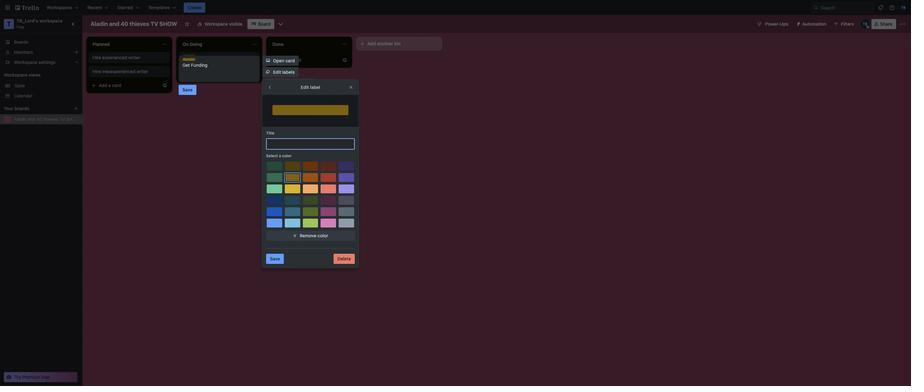 Task type: vqa. For each thing, say whether or not it's contained in the screenshot.
t
yes



Task type: locate. For each thing, give the bounding box(es) containing it.
show left star or unstar board image
[[160, 21, 177, 27]]

writer
[[128, 55, 140, 60], [137, 69, 148, 74]]

hire left experienced
[[93, 55, 101, 60]]

1 horizontal spatial add
[[279, 57, 287, 63]]

workspace up table
[[4, 72, 27, 78]]

0 vertical spatial hire
[[93, 55, 101, 60]]

archive button
[[262, 136, 293, 146]]

visible
[[229, 21, 243, 27]]

0 vertical spatial workspace
[[205, 21, 228, 27]]

change
[[273, 81, 289, 86], [273, 92, 289, 98]]

0 vertical spatial add a card button
[[269, 55, 340, 65]]

change members
[[273, 81, 310, 86]]

2 vertical spatial edit
[[273, 126, 281, 132]]

remove
[[300, 233, 317, 239]]

edit dates button
[[262, 124, 298, 134]]

and
[[109, 21, 119, 27], [28, 117, 35, 122]]

0 vertical spatial save button
[[179, 85, 196, 95]]

0 horizontal spatial and
[[28, 117, 35, 122]]

0 horizontal spatial aladin
[[14, 117, 27, 122]]

0 horizontal spatial tv
[[59, 117, 65, 122]]

0 vertical spatial add
[[368, 41, 376, 46]]

1 vertical spatial hire
[[93, 69, 101, 74]]

add down inexexperienced at the left top
[[99, 83, 107, 88]]

save for the right save button
[[270, 256, 280, 262]]

0 vertical spatial create from template… image
[[342, 58, 347, 63]]

None text field
[[266, 139, 355, 150]]

1 vertical spatial workspace
[[4, 72, 27, 78]]

add a card button down hire inexexperienced writer at the left top of page
[[89, 81, 160, 91]]

add another list button
[[356, 37, 442, 51]]

change members button
[[262, 79, 314, 89]]

boards link
[[0, 37, 82, 47]]

get funding
[[183, 59, 208, 64]]

40 inside board name 'text box'
[[121, 21, 128, 27]]

power-ups
[[766, 21, 789, 27]]

1 horizontal spatial save button
[[266, 254, 284, 264]]

tyler black (tylerblack44) image
[[900, 4, 908, 11]]

1 vertical spatial writer
[[137, 69, 148, 74]]

boards
[[14, 39, 28, 45]]

Board name text field
[[87, 19, 180, 29]]

hire experienced writer link
[[93, 55, 166, 61]]

1 vertical spatial create from template… image
[[162, 83, 167, 88]]

color: yellow, title: none image up color: yellow, title: none icon
[[183, 55, 195, 57]]

add a card
[[279, 57, 301, 63], [99, 83, 121, 88]]

remove color button
[[266, 231, 355, 241]]

a right select
[[279, 154, 281, 158]]

1 vertical spatial color: yellow, title: none image
[[273, 105, 349, 115]]

hire experienced writer
[[93, 55, 140, 60]]

1 vertical spatial save
[[270, 256, 280, 262]]

color right remove
[[318, 233, 328, 239]]

writer up hire inexexperienced writer link
[[128, 55, 140, 60]]

0 horizontal spatial color: yellow, title: none image
[[183, 55, 195, 57]]

1 vertical spatial tv
[[59, 117, 65, 122]]

thieves
[[130, 21, 149, 27], [43, 117, 58, 122]]

tv
[[151, 21, 158, 27], [59, 117, 65, 122]]

edit inside 'button'
[[273, 126, 281, 132]]

hire inexexperienced writer link
[[93, 68, 166, 75]]

sm image
[[794, 19, 803, 28]]

1 vertical spatial thieves
[[43, 117, 58, 122]]

open card
[[273, 58, 295, 63]]

primary element
[[0, 0, 912, 15]]

automation
[[803, 21, 827, 27]]

color
[[282, 154, 292, 158], [318, 233, 328, 239]]

open card link
[[262, 56, 299, 66]]

edit left labels
[[273, 69, 281, 75]]

card
[[292, 57, 301, 63], [286, 58, 295, 63], [112, 83, 121, 88]]

show
[[160, 21, 177, 27], [66, 117, 80, 122]]

0 horizontal spatial 40
[[37, 117, 42, 122]]

0 vertical spatial writer
[[128, 55, 140, 60]]

workspace visible
[[205, 21, 243, 27]]

try premium free button
[[4, 373, 77, 383]]

1 horizontal spatial workspace
[[205, 21, 228, 27]]

color: yellow, title: none image
[[183, 55, 195, 57], [273, 105, 349, 115]]

1 horizontal spatial thieves
[[130, 21, 149, 27]]

automation button
[[794, 19, 831, 29]]

title
[[266, 131, 275, 136]]

0 horizontal spatial workspace
[[4, 72, 27, 78]]

workspace inside workspace visible button
[[205, 21, 228, 27]]

0 horizontal spatial save
[[183, 87, 193, 93]]

select a color
[[266, 154, 292, 158]]

2 horizontal spatial a
[[288, 57, 291, 63]]

1 horizontal spatial 40
[[121, 21, 128, 27]]

1 vertical spatial color
[[318, 233, 328, 239]]

open information menu image
[[889, 4, 896, 11]]

aladin
[[91, 21, 108, 27], [14, 117, 27, 122]]

0 horizontal spatial a
[[108, 83, 111, 88]]

inexexperienced
[[102, 69, 135, 74]]

share button
[[872, 19, 897, 29]]

0 vertical spatial aladin
[[91, 21, 108, 27]]

edit inside button
[[273, 69, 281, 75]]

0 vertical spatial 40
[[121, 21, 128, 27]]

add a card button up labels
[[269, 55, 340, 65]]

color: yellow, title: none image
[[183, 58, 195, 61]]

1 horizontal spatial color
[[318, 233, 328, 239]]

create from template… image
[[342, 58, 347, 63], [162, 83, 167, 88]]

share
[[881, 21, 893, 27]]

1 vertical spatial save button
[[266, 254, 284, 264]]

add a card up labels
[[279, 57, 301, 63]]

0 vertical spatial change
[[273, 81, 289, 86]]

1 change from the top
[[273, 81, 289, 86]]

0 horizontal spatial add a card
[[99, 83, 121, 88]]

0 vertical spatial add a card
[[279, 57, 301, 63]]

move
[[273, 104, 284, 109]]

views
[[29, 72, 41, 78]]

1 horizontal spatial show
[[160, 21, 177, 27]]

0 horizontal spatial aladin and 40 thieves tv show
[[14, 117, 80, 122]]

0 vertical spatial show
[[160, 21, 177, 27]]

writer down hire experienced writer link
[[137, 69, 148, 74]]

0 vertical spatial save
[[183, 87, 193, 93]]

1 hire from the top
[[93, 55, 101, 60]]

edit left the dates
[[273, 126, 281, 132]]

members
[[14, 49, 33, 55]]

tb_lord (tylerblack44) image
[[861, 20, 870, 29]]

aladin and 40 thieves tv show inside board name 'text box'
[[91, 21, 177, 27]]

tb_lord's workspace link
[[16, 18, 63, 23]]

1 vertical spatial edit
[[301, 85, 309, 90]]

save button
[[179, 85, 196, 95], [266, 254, 284, 264]]

1 horizontal spatial a
[[279, 154, 281, 158]]

your
[[4, 106, 13, 111]]

select
[[266, 154, 278, 158]]

change for change members
[[273, 81, 289, 86]]

aladin and 40 thieves tv show
[[91, 21, 177, 27], [14, 117, 80, 122]]

writer for hire experienced writer
[[128, 55, 140, 60]]

color: yellow, title: none image down the cover
[[273, 105, 349, 115]]

add up edit labels at the left top
[[279, 57, 287, 63]]

1 vertical spatial add a card
[[99, 83, 121, 88]]

another
[[377, 41, 393, 46]]

hire for hire inexexperienced writer
[[93, 69, 101, 74]]

get funding link
[[183, 58, 256, 65]]

a down inexexperienced at the left top
[[108, 83, 111, 88]]

0 vertical spatial color
[[282, 154, 292, 158]]

2 hire from the top
[[93, 69, 101, 74]]

0 vertical spatial thieves
[[130, 21, 149, 27]]

1 horizontal spatial create from template… image
[[342, 58, 347, 63]]

0 vertical spatial aladin and 40 thieves tv show
[[91, 21, 177, 27]]

0 horizontal spatial add
[[99, 83, 107, 88]]

cover
[[290, 92, 302, 98]]

0 horizontal spatial add a card button
[[89, 81, 160, 91]]

1 horizontal spatial and
[[109, 21, 119, 27]]

hire
[[93, 55, 101, 60], [93, 69, 101, 74]]

1 vertical spatial show
[[66, 117, 80, 122]]

add left 'another'
[[368, 41, 376, 46]]

0 horizontal spatial show
[[66, 117, 80, 122]]

workspace
[[205, 21, 228, 27], [4, 72, 27, 78]]

add
[[368, 41, 376, 46], [279, 57, 287, 63], [99, 83, 107, 88]]

40
[[121, 21, 128, 27], [37, 117, 42, 122]]

edit card image
[[252, 55, 257, 60]]

your boards
[[4, 106, 29, 111]]

return to previous screen image
[[267, 85, 273, 90]]

1 vertical spatial and
[[28, 117, 35, 122]]

edit labels button
[[262, 67, 299, 77]]

table link
[[14, 83, 79, 89]]

2 horizontal spatial add
[[368, 41, 376, 46]]

change up move
[[273, 92, 289, 98]]

a right open
[[288, 57, 291, 63]]

0 vertical spatial and
[[109, 21, 119, 27]]

workspace left "visible"
[[205, 21, 228, 27]]

workspace visible button
[[193, 19, 246, 29]]

edit
[[273, 69, 281, 75], [301, 85, 309, 90], [273, 126, 281, 132]]

0 horizontal spatial thieves
[[43, 117, 58, 122]]

create
[[188, 5, 202, 10]]

delete button
[[334, 254, 355, 264]]

1 horizontal spatial add a card
[[279, 57, 301, 63]]

0 vertical spatial a
[[288, 57, 291, 63]]

a
[[288, 57, 291, 63], [108, 83, 111, 88], [279, 154, 281, 158]]

filters
[[841, 21, 854, 27]]

edit for edit dates
[[273, 126, 281, 132]]

1 vertical spatial a
[[108, 83, 111, 88]]

change down edit labels button
[[273, 81, 289, 86]]

add a card button
[[269, 55, 340, 65], [89, 81, 160, 91]]

edit left 'label'
[[301, 85, 309, 90]]

0 vertical spatial tv
[[151, 21, 158, 27]]

move button
[[262, 101, 288, 112]]

save
[[183, 87, 193, 93], [270, 256, 280, 262]]

edit label
[[301, 85, 320, 90]]

1 horizontal spatial aladin
[[91, 21, 108, 27]]

add a card down inexexperienced at the left top
[[99, 83, 121, 88]]

1 horizontal spatial tv
[[151, 21, 158, 27]]

and inside board name 'text box'
[[109, 21, 119, 27]]

tv inside board name 'text box'
[[151, 21, 158, 27]]

writer for hire inexexperienced writer
[[137, 69, 148, 74]]

1 horizontal spatial aladin and 40 thieves tv show
[[91, 21, 177, 27]]

change for change cover
[[273, 92, 289, 98]]

power-
[[766, 21, 780, 27]]

0 horizontal spatial save button
[[179, 85, 196, 95]]

ups
[[780, 21, 789, 27]]

1 horizontal spatial save
[[270, 256, 280, 262]]

2 vertical spatial a
[[279, 154, 281, 158]]

1 horizontal spatial color: yellow, title: none image
[[273, 105, 349, 115]]

1 vertical spatial 40
[[37, 117, 42, 122]]

copy
[[273, 115, 284, 120]]

color right select
[[282, 154, 292, 158]]

1 vertical spatial change
[[273, 92, 289, 98]]

members link
[[0, 47, 82, 57]]

show down add board image
[[66, 117, 80, 122]]

hire left inexexperienced at the left top
[[93, 69, 101, 74]]

0 horizontal spatial create from template… image
[[162, 83, 167, 88]]

save for save button to the left
[[183, 87, 193, 93]]

0 vertical spatial edit
[[273, 69, 281, 75]]

board
[[258, 21, 271, 27]]

2 change from the top
[[273, 92, 289, 98]]

close popover image
[[349, 85, 354, 90]]



Task type: describe. For each thing, give the bounding box(es) containing it.
add another list
[[368, 41, 401, 46]]

1 horizontal spatial add a card button
[[269, 55, 340, 65]]

customize views image
[[278, 21, 284, 27]]

edit labels
[[273, 69, 295, 75]]

try premium free
[[15, 375, 50, 380]]

show inside board name 'text box'
[[160, 21, 177, 27]]

Get Funding text field
[[183, 62, 256, 80]]

edit for edit label
[[301, 85, 309, 90]]

workspace views
[[4, 72, 41, 78]]

list
[[395, 41, 401, 46]]

power-ups button
[[753, 19, 793, 29]]

Search field
[[819, 3, 874, 12]]

board link
[[248, 19, 275, 29]]

dates
[[282, 126, 294, 132]]

create from template… image for rightmost add a card button
[[342, 58, 347, 63]]

card up labels
[[292, 57, 301, 63]]

0 notifications image
[[877, 4, 885, 11]]

add inside button
[[368, 41, 376, 46]]

workspace
[[39, 18, 63, 23]]

0 vertical spatial color: yellow, title: none image
[[183, 55, 195, 57]]

open
[[273, 58, 284, 63]]

edit dates
[[273, 126, 294, 132]]

hire inexexperienced writer
[[93, 69, 148, 74]]

search image
[[814, 5, 819, 10]]

label
[[310, 85, 320, 90]]

delete
[[338, 256, 351, 262]]

aladin and 40 thieves tv show link
[[14, 116, 80, 123]]

1 vertical spatial aladin
[[14, 117, 27, 122]]

your boards with 1 items element
[[4, 105, 64, 113]]

create from template… image for the bottommost add a card button
[[162, 83, 167, 88]]

funding
[[191, 59, 208, 64]]

edit for edit labels
[[273, 69, 281, 75]]

filters button
[[832, 19, 856, 29]]

tb_lord's
[[16, 18, 38, 23]]

free
[[41, 375, 50, 380]]

workspace for workspace views
[[4, 72, 27, 78]]

1 vertical spatial add a card button
[[89, 81, 160, 91]]

premium
[[22, 375, 40, 380]]

show menu image
[[900, 21, 906, 27]]

color inside button
[[318, 233, 328, 239]]

table
[[14, 83, 25, 88]]

card right open
[[286, 58, 295, 63]]

t
[[7, 20, 11, 28]]

calendar
[[14, 93, 32, 99]]

1 vertical spatial add
[[279, 57, 287, 63]]

card down inexexperienced at the left top
[[112, 83, 121, 88]]

get
[[183, 59, 190, 64]]

hire for hire experienced writer
[[93, 55, 101, 60]]

1 vertical spatial aladin and 40 thieves tv show
[[14, 117, 80, 122]]

change cover
[[273, 92, 302, 98]]

add board image
[[74, 106, 79, 111]]

t link
[[4, 19, 14, 29]]

calendar link
[[14, 93, 79, 99]]

labels
[[282, 69, 295, 75]]

free
[[16, 25, 24, 29]]

change cover button
[[262, 90, 306, 100]]

copy button
[[262, 113, 288, 123]]

experienced
[[102, 55, 127, 60]]

thieves inside board name 'text box'
[[130, 21, 149, 27]]

2 vertical spatial add
[[99, 83, 107, 88]]

members
[[290, 81, 310, 86]]

thieves inside aladin and 40 thieves tv show link
[[43, 117, 58, 122]]

0 horizontal spatial color
[[282, 154, 292, 158]]

tb_lord's workspace free
[[16, 18, 63, 29]]

workspace for workspace visible
[[205, 21, 228, 27]]

create button
[[184, 3, 205, 13]]

boards
[[15, 106, 29, 111]]

star or unstar board image
[[184, 22, 189, 27]]

remove color
[[300, 233, 328, 239]]

try
[[15, 375, 21, 380]]

archive
[[273, 138, 289, 143]]

aladin inside board name 'text box'
[[91, 21, 108, 27]]



